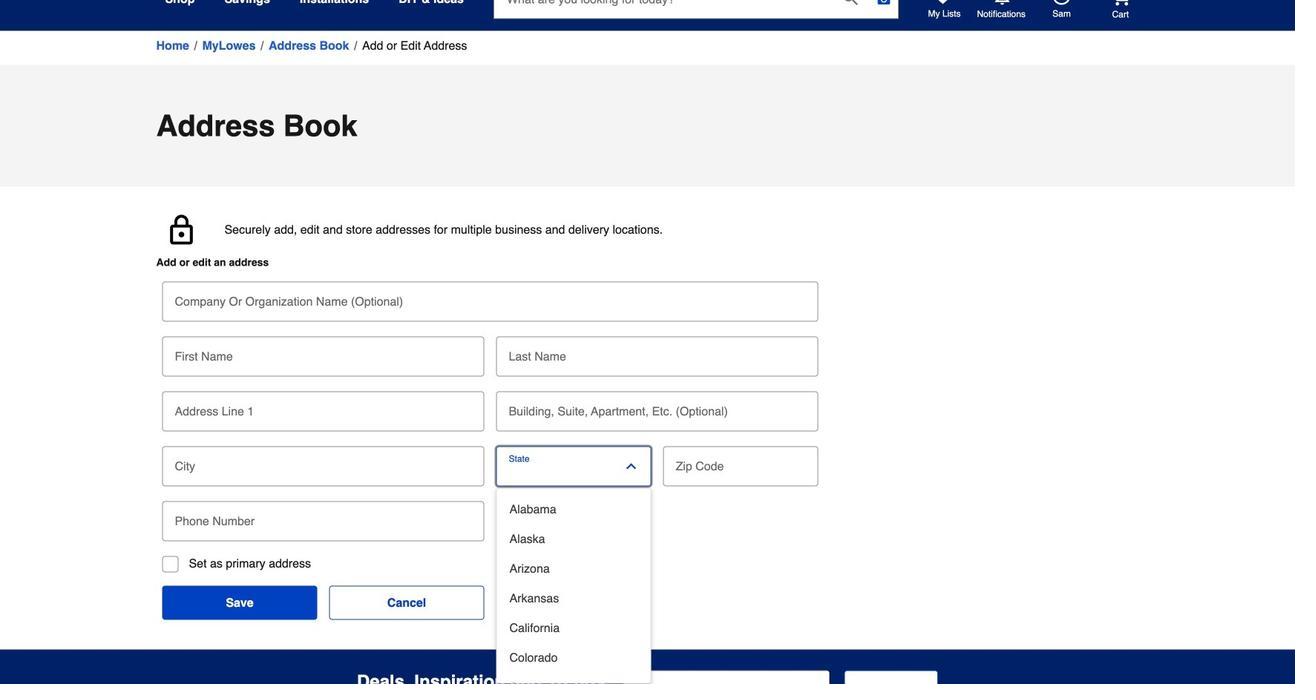 Task type: vqa. For each thing, say whether or not it's contained in the screenshot.
the Cart
no



Task type: locate. For each thing, give the bounding box(es) containing it.
City text field
[[168, 447, 478, 479]]

search image
[[843, 0, 858, 5]]

FirstName text field
[[168, 337, 478, 369]]

None search field
[[494, 0, 899, 33]]

form
[[623, 671, 938, 684]]

line2 text field
[[502, 392, 813, 424]]

Email Address email field
[[623, 671, 830, 684]]

LastName text field
[[502, 337, 813, 369]]

lowe's home improvement cart image
[[1112, 0, 1130, 5]]

line1 text field
[[168, 392, 478, 424]]

lowe's home improvement notification center image
[[994, 0, 1011, 5]]

main content
[[0, 31, 1295, 684]]

camera image
[[877, 0, 892, 6]]

postalCode text field
[[669, 447, 813, 479]]



Task type: describe. For each thing, give the bounding box(es) containing it.
Search Query text field
[[494, 0, 831, 18]]

lowe's home improvement lists image
[[934, 0, 952, 5]]

companyName text field
[[168, 282, 813, 314]]

phoneNumber text field
[[168, 501, 478, 534]]



